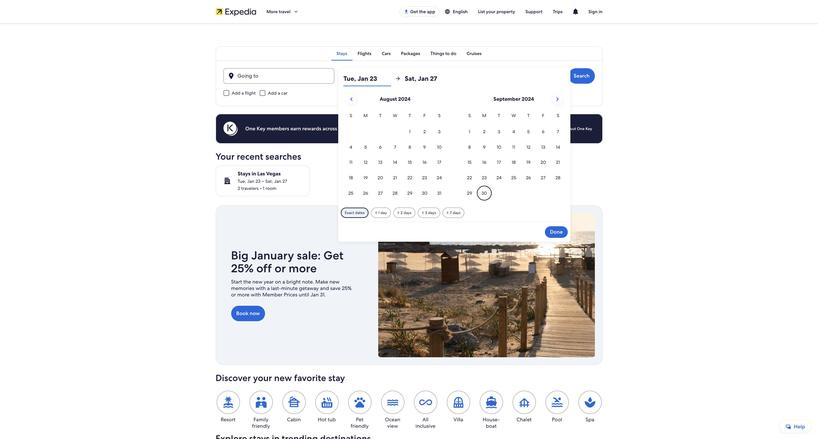 Task type: describe. For each thing, give the bounding box(es) containing it.
september 2024 element
[[462, 112, 566, 202]]

0 horizontal spatial 5 button
[[358, 140, 373, 155]]

16 for second "16" button from right
[[423, 160, 427, 166]]

directional image
[[395, 76, 401, 82]]

family
[[254, 417, 269, 424]]

•
[[260, 186, 262, 192]]

6 inside august 2024 element
[[379, 144, 382, 150]]

searches
[[266, 151, 301, 163]]

0 horizontal spatial one
[[245, 125, 256, 132]]

2 8 button from the left
[[462, 140, 477, 155]]

1 vertical spatial 13 button
[[373, 155, 388, 170]]

in for sign
[[599, 9, 603, 15]]

1 24 button from the left
[[432, 171, 447, 186]]

learn about one key link
[[552, 124, 595, 134]]

stays for stays
[[337, 51, 347, 56]]

english
[[453, 9, 468, 15]]

ocean view
[[385, 417, 400, 430]]

family friendly
[[252, 417, 270, 430]]

all inclusive
[[416, 417, 436, 430]]

27 inside "button"
[[382, 75, 388, 82]]

10 for 1st 10 'button' from right
[[497, 144, 501, 150]]

until
[[299, 292, 309, 299]]

hot tub button
[[314, 392, 340, 424]]

villa
[[454, 417, 463, 424]]

4 t from the left
[[527, 113, 530, 119]]

m for august 2024
[[364, 113, 368, 119]]

2 button for august 2024
[[417, 125, 432, 139]]

book
[[236, 311, 249, 317]]

± for ± 3 days
[[422, 211, 424, 216]]

communication center icon image
[[572, 8, 580, 15]]

28 inside september 2024 element
[[556, 175, 561, 181]]

15 for 2nd 15 button from the left
[[468, 160, 472, 166]]

across
[[323, 125, 337, 132]]

now
[[250, 311, 260, 317]]

big january sale: get 25% off or more main content
[[0, 23, 818, 440]]

1 button for september 2024
[[462, 125, 477, 139]]

in for stays
[[252, 171, 256, 177]]

± for ± 7 days
[[447, 211, 449, 216]]

learn about one key
[[555, 126, 592, 132]]

search button
[[569, 68, 595, 84]]

1 horizontal spatial 12 button
[[521, 140, 536, 155]]

19 button inside september 2024 element
[[521, 155, 536, 170]]

31
[[437, 191, 441, 196]]

± for ± 2 days
[[397, 211, 400, 216]]

stays link
[[331, 46, 353, 61]]

11 for 11 button to the left
[[349, 160, 353, 166]]

hot tub
[[318, 417, 336, 424]]

1 vertical spatial or
[[231, 292, 236, 299]]

1 horizontal spatial 4 button
[[507, 125, 521, 139]]

1 horizontal spatial new
[[274, 373, 292, 385]]

year
[[264, 279, 274, 286]]

property
[[497, 9, 515, 15]]

hot
[[318, 417, 327, 424]]

0 vertical spatial 11 button
[[507, 140, 521, 155]]

get inside big january sale: get 25% off or more start the new year on a bright note. make new memories with a last-minute getaway and save 25% or more with member prices until jan 31.
[[324, 248, 344, 264]]

2024 for august 2024
[[398, 96, 411, 103]]

0 horizontal spatial 11 button
[[344, 155, 358, 170]]

trips
[[553, 9, 563, 15]]

9 for the 9 button within september 2024 element
[[483, 144, 486, 150]]

download the app button image
[[404, 9, 409, 14]]

1 16 button from the left
[[417, 155, 432, 170]]

get the app link
[[400, 6, 440, 17]]

learn
[[555, 126, 565, 132]]

1 horizontal spatial 25%
[[342, 285, 352, 292]]

save
[[330, 285, 341, 292]]

1 17 button from the left
[[432, 155, 447, 170]]

next month image
[[554, 95, 562, 103]]

22 for first 22 button from the right
[[467, 175, 472, 181]]

add for add a flight
[[232, 90, 240, 96]]

4 s from the left
[[557, 113, 559, 119]]

minute
[[281, 285, 298, 292]]

3 for august 2024
[[438, 129, 441, 135]]

inclusive
[[416, 424, 436, 430]]

1 horizontal spatial 6 button
[[536, 125, 551, 139]]

members
[[267, 125, 289, 132]]

friendly for pet
[[351, 424, 369, 430]]

1 horizontal spatial 13 button
[[536, 140, 551, 155]]

more
[[267, 9, 278, 15]]

2 vertical spatial 7
[[450, 211, 452, 216]]

–
[[262, 179, 264, 185]]

packages link
[[396, 46, 425, 61]]

pool
[[552, 417, 562, 424]]

± 3 days
[[422, 211, 436, 216]]

pet friendly button
[[347, 392, 372, 430]]

f for august 2024
[[424, 113, 426, 119]]

± for ± 1 day
[[375, 211, 377, 216]]

1 vertical spatial 21 button
[[388, 171, 403, 186]]

one inside learn about one key link
[[577, 126, 585, 132]]

hotels.com,
[[360, 125, 388, 132]]

make
[[315, 279, 328, 286]]

0 horizontal spatial 12 button
[[358, 155, 373, 170]]

jan 23 - jan 27 button
[[338, 68, 450, 84]]

vrbo
[[400, 125, 411, 132]]

things to do
[[431, 51, 456, 56]]

with left member
[[251, 292, 261, 299]]

sat, inside stays in las vegas tue, jan 23 – sat, jan 27 2 travelers • 1 room
[[265, 179, 273, 185]]

1 horizontal spatial the
[[419, 9, 426, 15]]

2 22 button from the left
[[462, 171, 477, 186]]

4 for right 4 "button"
[[513, 129, 515, 135]]

travelers
[[241, 186, 259, 192]]

support link
[[520, 6, 548, 17]]

tue, jan 23 button
[[344, 71, 391, 86]]

30 inside august 2024 element
[[422, 191, 427, 196]]

27 inside button
[[430, 75, 437, 83]]

and inside big january sale: get 25% off or more start the new year on a bright note. make new memories with a last-minute getaway and save 25% or more with member prices until jan 31.
[[320, 285, 329, 292]]

2 horizontal spatial new
[[330, 279, 340, 286]]

23 inside stays in las vegas tue, jan 23 – sat, jan 27 2 travelers • 1 room
[[255, 179, 260, 185]]

0 horizontal spatial 18 button
[[344, 171, 358, 186]]

key inside learn about one key link
[[586, 126, 592, 132]]

room
[[265, 186, 276, 192]]

with left last-
[[256, 285, 266, 292]]

rewards
[[302, 125, 321, 132]]

a right on
[[282, 279, 285, 286]]

9 for the 9 button in the august 2024 element
[[423, 144, 426, 150]]

support
[[526, 9, 543, 15]]

cabin
[[287, 417, 301, 424]]

3 button for august 2024
[[432, 125, 447, 139]]

1 horizontal spatial 20
[[541, 160, 546, 166]]

january
[[251, 248, 294, 264]]

cabin button
[[281, 392, 307, 424]]

19 for 19 "button" in the september 2024 element
[[527, 160, 531, 166]]

2 button for september 2024
[[477, 125, 492, 139]]

tue, jan 23
[[344, 75, 377, 83]]

days for ± 3 days
[[428, 211, 436, 216]]

english button
[[440, 6, 473, 17]]

september 2024
[[494, 96, 534, 103]]

27 inside august 2024 element
[[378, 191, 383, 196]]

sign
[[589, 9, 598, 15]]

1 8 button from the left
[[403, 140, 417, 155]]

exact
[[345, 211, 354, 216]]

3 button for september 2024
[[492, 125, 507, 139]]

29 button inside september 2024 element
[[462, 186, 477, 201]]

1 horizontal spatial more
[[289, 261, 317, 276]]

small image
[[445, 9, 453, 15]]

w for september
[[512, 113, 516, 119]]

1 22 button from the left
[[403, 171, 417, 186]]

2 inside september 2024 element
[[483, 129, 486, 135]]

2 inside august 2024 element
[[423, 129, 426, 135]]

0 vertical spatial get
[[410, 9, 418, 15]]

26 button inside september 2024 element
[[521, 171, 536, 186]]

1 vertical spatial more
[[237, 292, 250, 299]]

17 inside september 2024 element
[[497, 160, 501, 166]]

off
[[256, 261, 272, 276]]

earn
[[291, 125, 301, 132]]

1 horizontal spatial or
[[275, 261, 286, 276]]

1 vertical spatial 7 button
[[388, 140, 403, 155]]

chalet button
[[512, 392, 537, 424]]

tue, inside stays in las vegas tue, jan 23 – sat, jan 27 2 travelers • 1 room
[[238, 179, 246, 185]]

18 for top 18 button
[[512, 160, 516, 166]]

1 inside september 2024 element
[[469, 129, 470, 135]]

house­boat
[[483, 417, 500, 430]]

1 vertical spatial 27 button
[[373, 186, 388, 201]]

things to do link
[[425, 46, 462, 61]]

september
[[494, 96, 521, 103]]

1 s from the left
[[350, 113, 352, 119]]

23 inside august 2024 element
[[422, 175, 427, 181]]

2 10 button from the left
[[492, 140, 507, 155]]

add a flight
[[232, 90, 256, 96]]

your for discover
[[253, 373, 272, 385]]

0 horizontal spatial 20 button
[[373, 171, 388, 186]]

30 inside september 2024 element
[[482, 191, 487, 196]]

0 vertical spatial 20 button
[[536, 155, 551, 170]]

0 horizontal spatial 25%
[[231, 261, 254, 276]]

2 inside stays in las vegas tue, jan 23 – sat, jan 27 2 travelers • 1 room
[[238, 186, 240, 192]]

7 inside september 2024 element
[[557, 129, 559, 135]]

las
[[257, 171, 265, 177]]

0 horizontal spatial 25 button
[[344, 186, 358, 201]]

all
[[423, 417, 429, 424]]

0 horizontal spatial 3
[[425, 211, 427, 216]]

23 inside tue, jan 23 button
[[370, 75, 377, 83]]

0 horizontal spatial 14 button
[[388, 155, 403, 170]]

1 vertical spatial 20
[[378, 175, 383, 181]]

day
[[381, 211, 387, 216]]

discover
[[216, 373, 251, 385]]

done
[[550, 229, 563, 236]]

pet friendly
[[351, 417, 369, 430]]

1 10 button from the left
[[432, 140, 447, 155]]

big
[[231, 248, 249, 264]]

pool button
[[545, 392, 570, 424]]

25 inside september 2024 element
[[511, 175, 516, 181]]

expedia,
[[338, 125, 359, 132]]

one key members earn rewards across expedia, hotels.com, and vrbo
[[245, 125, 411, 132]]

0 horizontal spatial key
[[257, 125, 266, 132]]

august
[[380, 96, 397, 103]]

0 horizontal spatial new
[[252, 279, 263, 286]]

previous month image
[[348, 95, 355, 103]]

-
[[369, 75, 371, 82]]

a left flight
[[242, 90, 244, 96]]

about
[[566, 126, 576, 132]]

dates
[[355, 211, 365, 216]]

note.
[[302, 279, 314, 286]]

29 inside september 2024 element
[[467, 191, 472, 196]]

spa button
[[578, 392, 603, 424]]

6 inside september 2024 element
[[542, 129, 545, 135]]

1 horizontal spatial 14 button
[[551, 140, 566, 155]]

2024 for september 2024
[[522, 96, 534, 103]]

things
[[431, 51, 444, 56]]

1 inside stays in las vegas tue, jan 23 – sat, jan 27 2 travelers • 1 room
[[263, 186, 264, 192]]

trips link
[[548, 6, 568, 17]]

0 vertical spatial 28 button
[[551, 171, 566, 186]]

add a car
[[268, 90, 288, 96]]

21 for bottommost 21 button
[[393, 175, 397, 181]]



Task type: locate. For each thing, give the bounding box(es) containing it.
1 horizontal spatial 9 button
[[477, 140, 492, 155]]

12 inside august 2024 element
[[364, 160, 368, 166]]

1 horizontal spatial 16 button
[[477, 155, 492, 170]]

the left app
[[419, 9, 426, 15]]

0 vertical spatial 20
[[541, 160, 546, 166]]

1 2 button from the left
[[417, 125, 432, 139]]

25
[[511, 175, 516, 181], [349, 191, 354, 196]]

3 inside august 2024 element
[[438, 129, 441, 135]]

memories
[[231, 285, 254, 292]]

0 vertical spatial 18 button
[[507, 155, 521, 170]]

25 button
[[507, 171, 521, 186], [344, 186, 358, 201]]

2 23 button from the left
[[477, 171, 492, 186]]

jan 23 - jan 27
[[353, 75, 388, 82]]

13 inside september 2024 element
[[541, 144, 545, 150]]

12 inside september 2024 element
[[527, 144, 531, 150]]

0 vertical spatial 13 button
[[536, 140, 551, 155]]

0 vertical spatial 25
[[511, 175, 516, 181]]

cruises
[[467, 51, 482, 56]]

0 vertical spatial 13
[[541, 144, 545, 150]]

2 15 from the left
[[468, 160, 472, 166]]

25 inside august 2024 element
[[349, 191, 354, 196]]

application containing august 2024
[[344, 92, 566, 202]]

2 t from the left
[[409, 113, 411, 119]]

stays inside "link"
[[337, 51, 347, 56]]

5 for the left 5 button
[[364, 144, 367, 150]]

book now
[[236, 311, 260, 317]]

days down 31 button
[[428, 211, 436, 216]]

2 2024 from the left
[[522, 96, 534, 103]]

11 button
[[507, 140, 521, 155], [344, 155, 358, 170]]

11 inside august 2024 element
[[349, 160, 353, 166]]

2 days from the left
[[428, 211, 436, 216]]

2 w from the left
[[512, 113, 516, 119]]

1 vertical spatial 19 button
[[358, 171, 373, 186]]

1 button for august 2024
[[403, 125, 417, 139]]

23 inside jan 23 - jan 27 "button"
[[362, 75, 368, 82]]

25% up start
[[231, 261, 254, 276]]

27 button
[[536, 171, 551, 186], [373, 186, 388, 201]]

1 horizontal spatial 20 button
[[536, 155, 551, 170]]

1 horizontal spatial 5
[[527, 129, 530, 135]]

5 button left learn
[[521, 125, 536, 139]]

get the app
[[410, 9, 435, 15]]

chalet
[[517, 417, 532, 424]]

1 8 from the left
[[409, 144, 411, 150]]

±
[[375, 211, 377, 216], [397, 211, 400, 216], [422, 211, 424, 216], [447, 211, 449, 216]]

14 inside september 2024 element
[[556, 144, 560, 150]]

16 inside september 2024 element
[[482, 160, 487, 166]]

sat, jan 27
[[405, 75, 437, 83]]

1 30 button from the left
[[417, 186, 432, 201]]

17 button
[[432, 155, 447, 170], [492, 155, 507, 170]]

2 1 button from the left
[[462, 125, 477, 139]]

1 30 from the left
[[422, 191, 427, 196]]

favorite
[[294, 373, 326, 385]]

stays image
[[223, 177, 231, 185]]

9 inside september 2024 element
[[483, 144, 486, 150]]

1 horizontal spatial 27 button
[[536, 171, 551, 186]]

9 button inside august 2024 element
[[417, 140, 432, 155]]

w inside august 2024 element
[[393, 113, 397, 119]]

tab list
[[216, 46, 603, 61]]

19 inside september 2024 element
[[527, 160, 531, 166]]

exact dates
[[345, 211, 365, 216]]

22 inside august 2024 element
[[408, 175, 412, 181]]

1 3 button from the left
[[432, 125, 447, 139]]

11 for the top 11 button
[[512, 144, 515, 150]]

15 inside september 2024 element
[[468, 160, 472, 166]]

14 button
[[551, 140, 566, 155], [388, 155, 403, 170]]

2 16 button from the left
[[477, 155, 492, 170]]

22 for first 22 button from the left
[[408, 175, 412, 181]]

august 2024 element
[[344, 112, 447, 202]]

2 horizontal spatial 3
[[498, 129, 500, 135]]

add left flight
[[232, 90, 240, 96]]

1 f from the left
[[424, 113, 426, 119]]

1 horizontal spatial 12
[[527, 144, 531, 150]]

25% right save
[[342, 285, 352, 292]]

t up vrbo
[[409, 113, 411, 119]]

villa button
[[446, 392, 471, 424]]

2 9 button from the left
[[477, 140, 492, 155]]

2 29 from the left
[[467, 191, 472, 196]]

0 horizontal spatial get
[[324, 248, 344, 264]]

11
[[512, 144, 515, 150], [349, 160, 353, 166]]

0 vertical spatial 7
[[557, 129, 559, 135]]

family friendly button
[[249, 392, 274, 430]]

0 horizontal spatial 21 button
[[388, 171, 403, 186]]

m for september 2024
[[482, 113, 487, 119]]

0 vertical spatial 7 button
[[551, 125, 566, 139]]

4 for left 4 "button"
[[350, 144, 352, 150]]

13 inside august 2024 element
[[378, 160, 383, 166]]

10 inside september 2024 element
[[497, 144, 501, 150]]

0 horizontal spatial 16
[[423, 160, 427, 166]]

flights link
[[353, 46, 377, 61]]

stays left flights link
[[337, 51, 347, 56]]

8
[[409, 144, 411, 150], [468, 144, 471, 150]]

w down 'september 2024'
[[512, 113, 516, 119]]

days left ± 3 days
[[404, 211, 412, 216]]

0 horizontal spatial 7
[[394, 144, 396, 150]]

0 horizontal spatial 8
[[409, 144, 411, 150]]

22 inside september 2024 element
[[467, 175, 472, 181]]

26 inside august 2024 element
[[363, 191, 368, 196]]

29 button right 31
[[462, 186, 477, 201]]

± right day
[[397, 211, 400, 216]]

the
[[419, 9, 426, 15], [243, 279, 251, 286]]

get right sale:
[[324, 248, 344, 264]]

or down start
[[231, 292, 236, 299]]

get right download the app button image
[[410, 9, 418, 15]]

14 for right 14 button
[[556, 144, 560, 150]]

0 vertical spatial 14 button
[[551, 140, 566, 155]]

1 vertical spatial 19
[[364, 175, 368, 181]]

and left save
[[320, 285, 329, 292]]

8 button
[[403, 140, 417, 155], [462, 140, 477, 155]]

0 horizontal spatial 30
[[422, 191, 427, 196]]

1 horizontal spatial 11
[[512, 144, 515, 150]]

29 inside august 2024 element
[[407, 191, 413, 196]]

in right sign
[[599, 9, 603, 15]]

your
[[216, 151, 235, 163]]

0 horizontal spatial 4 button
[[344, 140, 358, 155]]

1 horizontal spatial 15 button
[[462, 155, 477, 170]]

friendly inside button
[[351, 424, 369, 430]]

2 8 from the left
[[468, 144, 471, 150]]

5 left learn
[[527, 129, 530, 135]]

1 vertical spatial 13
[[378, 160, 383, 166]]

1 t from the left
[[379, 113, 382, 119]]

4 button
[[507, 125, 521, 139], [344, 140, 358, 155]]

tue, inside button
[[344, 75, 356, 83]]

1 friendly from the left
[[252, 424, 270, 430]]

1 vertical spatial stays
[[238, 171, 250, 177]]

3 ± from the left
[[422, 211, 424, 216]]

5 inside august 2024 element
[[364, 144, 367, 150]]

2 f from the left
[[542, 113, 545, 119]]

2 10 from the left
[[497, 144, 501, 150]]

m inside august 2024 element
[[364, 113, 368, 119]]

12 for left "12" button
[[364, 160, 368, 166]]

recent
[[237, 151, 263, 163]]

0 horizontal spatial 29 button
[[403, 186, 417, 201]]

tub
[[328, 417, 336, 424]]

0 horizontal spatial 24
[[437, 175, 442, 181]]

± right ± 2 days
[[422, 211, 424, 216]]

2 add from the left
[[268, 90, 277, 96]]

2 24 button from the left
[[492, 171, 507, 186]]

1 horizontal spatial your
[[486, 9, 496, 15]]

2 friendly from the left
[[351, 424, 369, 430]]

1 vertical spatial tue,
[[238, 179, 246, 185]]

or up on
[[275, 261, 286, 276]]

1 vertical spatial 18 button
[[344, 171, 358, 186]]

0 horizontal spatial 9
[[423, 144, 426, 150]]

1 horizontal spatial 15
[[468, 160, 472, 166]]

0 vertical spatial 27 button
[[536, 171, 551, 186]]

more up note.
[[289, 261, 317, 276]]

1 29 button from the left
[[403, 186, 417, 201]]

1 m from the left
[[364, 113, 368, 119]]

stays for stays in las vegas tue, jan 23 – sat, jan 27 2 travelers • 1 room
[[238, 171, 250, 177]]

16 inside august 2024 element
[[423, 160, 427, 166]]

15 inside august 2024 element
[[408, 160, 412, 166]]

2 29 button from the left
[[462, 186, 477, 201]]

key left members
[[257, 125, 266, 132]]

august 2024
[[380, 96, 411, 103]]

f inside september 2024 element
[[542, 113, 545, 119]]

1 horizontal spatial and
[[389, 125, 398, 132]]

23
[[370, 75, 377, 83], [362, 75, 368, 82], [422, 175, 427, 181], [482, 175, 487, 181], [255, 179, 260, 185]]

more travel button
[[261, 6, 304, 17]]

your for list
[[486, 9, 496, 15]]

5 inside september 2024 element
[[527, 129, 530, 135]]

28 button
[[551, 171, 566, 186], [388, 186, 403, 201]]

1 horizontal spatial 2024
[[522, 96, 534, 103]]

26
[[526, 175, 531, 181], [363, 191, 368, 196]]

3
[[438, 129, 441, 135], [498, 129, 500, 135], [425, 211, 427, 216]]

1 vertical spatial sat,
[[265, 179, 273, 185]]

w inside september 2024 element
[[512, 113, 516, 119]]

and left vrbo
[[389, 125, 398, 132]]

11 inside september 2024 element
[[512, 144, 515, 150]]

1 17 from the left
[[438, 160, 441, 166]]

3 for september 2024
[[498, 129, 500, 135]]

7 inside august 2024 element
[[394, 144, 396, 150]]

1 vertical spatial 11 button
[[344, 155, 358, 170]]

1 vertical spatial 5 button
[[358, 140, 373, 155]]

the right start
[[243, 279, 251, 286]]

21 for the topmost 21 button
[[556, 160, 560, 166]]

sat, inside button
[[405, 75, 417, 83]]

packages
[[401, 51, 420, 56]]

1 horizontal spatial 24 button
[[492, 171, 507, 186]]

1 vertical spatial 20 button
[[373, 171, 388, 186]]

last-
[[271, 285, 281, 292]]

a left last-
[[267, 285, 270, 292]]

9 button inside september 2024 element
[[477, 140, 492, 155]]

1 horizontal spatial 25 button
[[507, 171, 521, 186]]

5 down the hotels.com, at the top left
[[364, 144, 367, 150]]

1
[[409, 129, 411, 135], [469, 129, 470, 135], [263, 186, 264, 192], [378, 211, 380, 216]]

expedia logo image
[[216, 7, 256, 16]]

sign in
[[589, 9, 603, 15]]

2 ± from the left
[[397, 211, 400, 216]]

26 for 26 button in the september 2024 element
[[526, 175, 531, 181]]

7 button down vrbo
[[388, 140, 403, 155]]

19 inside august 2024 element
[[364, 175, 368, 181]]

17
[[438, 160, 441, 166], [497, 160, 501, 166]]

2 9 from the left
[[483, 144, 486, 150]]

14 for the leftmost 14 button
[[393, 160, 397, 166]]

flight
[[245, 90, 256, 96]]

w
[[393, 113, 397, 119], [512, 113, 516, 119]]

f inside august 2024 element
[[424, 113, 426, 119]]

2 30 button from the left
[[477, 186, 492, 201]]

6 button
[[536, 125, 551, 139], [373, 140, 388, 155]]

pet
[[356, 417, 364, 424]]

vegas
[[266, 171, 281, 177]]

1 vertical spatial 4
[[350, 144, 352, 150]]

0 horizontal spatial stays
[[238, 171, 250, 177]]

search
[[574, 73, 590, 79]]

1 horizontal spatial 26
[[526, 175, 531, 181]]

flights
[[358, 51, 372, 56]]

in inside 'dropdown button'
[[599, 9, 603, 15]]

2 30 from the left
[[482, 191, 487, 196]]

18
[[512, 160, 516, 166], [349, 175, 353, 181]]

0 horizontal spatial 7 button
[[388, 140, 403, 155]]

0 horizontal spatial 20
[[378, 175, 383, 181]]

13 button
[[536, 140, 551, 155], [373, 155, 388, 170]]

trailing image
[[293, 9, 299, 15]]

2024 right september
[[522, 96, 534, 103]]

17 inside august 2024 element
[[438, 160, 441, 166]]

0 horizontal spatial 22 button
[[403, 171, 417, 186]]

4 ± from the left
[[447, 211, 449, 216]]

your right list
[[486, 9, 496, 15]]

6 down the hotels.com, at the top left
[[379, 144, 382, 150]]

5 button
[[521, 125, 536, 139], [358, 140, 373, 155]]

16 for first "16" button from the right
[[482, 160, 487, 166]]

1 15 from the left
[[408, 160, 412, 166]]

29 button up ± 2 days
[[403, 186, 417, 201]]

1 10 from the left
[[437, 144, 442, 150]]

1 2024 from the left
[[398, 96, 411, 103]]

5 button down the hotels.com, at the top left
[[358, 140, 373, 155]]

and
[[389, 125, 398, 132], [320, 285, 329, 292]]

18 inside september 2024 element
[[512, 160, 516, 166]]

8 inside august 2024 element
[[409, 144, 411, 150]]

7 button left the about
[[551, 125, 566, 139]]

0 vertical spatial tue,
[[344, 75, 356, 83]]

2024
[[398, 96, 411, 103], [522, 96, 534, 103]]

21
[[556, 160, 560, 166], [393, 175, 397, 181]]

1 horizontal spatial 10
[[497, 144, 501, 150]]

1 vertical spatial 12 button
[[358, 155, 373, 170]]

1 ± from the left
[[375, 211, 377, 216]]

new left year
[[252, 279, 263, 286]]

0 horizontal spatial add
[[232, 90, 240, 96]]

± right ± 3 days
[[447, 211, 449, 216]]

2 16 from the left
[[482, 160, 487, 166]]

view
[[387, 424, 398, 430]]

stays up travelers
[[238, 171, 250, 177]]

your recent searches
[[216, 151, 301, 163]]

14 inside august 2024 element
[[393, 160, 397, 166]]

0 horizontal spatial f
[[424, 113, 426, 119]]

1 horizontal spatial m
[[482, 113, 487, 119]]

0 vertical spatial 21 button
[[551, 155, 566, 170]]

jan inside big january sale: get 25% off or more start the new year on a bright note. make new memories with a last-minute getaway and save 25% or more with member prices until jan 31.
[[311, 292, 319, 299]]

in inside stays in las vegas tue, jan 23 – sat, jan 27 2 travelers • 1 room
[[252, 171, 256, 177]]

1 inside august 2024 element
[[409, 129, 411, 135]]

0 vertical spatial and
[[389, 125, 398, 132]]

new left favorite
[[274, 373, 292, 385]]

9 inside august 2024 element
[[423, 144, 426, 150]]

27 inside stays in las vegas tue, jan 23 – sat, jan 27 2 travelers • 1 room
[[282, 179, 287, 185]]

2 22 from the left
[[467, 175, 472, 181]]

friendly inside button
[[252, 424, 270, 430]]

1 9 button from the left
[[417, 140, 432, 155]]

0 horizontal spatial 1 button
[[403, 125, 417, 139]]

16
[[423, 160, 427, 166], [482, 160, 487, 166]]

1 horizontal spatial 11 button
[[507, 140, 521, 155]]

0 vertical spatial 11
[[512, 144, 515, 150]]

1 w from the left
[[393, 113, 397, 119]]

3 t from the left
[[498, 113, 500, 119]]

18 for left 18 button
[[349, 175, 353, 181]]

1 vertical spatial 28
[[393, 191, 398, 196]]

6 button left learn
[[536, 125, 551, 139]]

26 inside september 2024 element
[[526, 175, 531, 181]]

2 s from the left
[[438, 113, 441, 119]]

key right the about
[[586, 126, 592, 132]]

1 24 from the left
[[437, 175, 442, 181]]

29 right 31
[[467, 191, 472, 196]]

days right ± 3 days
[[453, 211, 461, 216]]

t down 'september 2024'
[[527, 113, 530, 119]]

a
[[242, 90, 244, 96], [278, 90, 280, 96], [282, 279, 285, 286], [267, 285, 270, 292]]

3 s from the left
[[468, 113, 471, 119]]

all inclusive button
[[413, 392, 438, 430]]

21 inside september 2024 element
[[556, 160, 560, 166]]

1 23 button from the left
[[417, 171, 432, 186]]

tab list containing stays
[[216, 46, 603, 61]]

29 up ± 2 days
[[407, 191, 413, 196]]

list your property
[[478, 9, 515, 15]]

sat, right directional icon
[[405, 75, 417, 83]]

tue, left -
[[344, 75, 356, 83]]

0 vertical spatial 5 button
[[521, 125, 536, 139]]

getaway
[[299, 285, 319, 292]]

one right the about
[[577, 126, 585, 132]]

26 button inside august 2024 element
[[358, 186, 373, 201]]

8 for 2nd 8 button from left
[[468, 144, 471, 150]]

more travel
[[267, 9, 291, 15]]

0 horizontal spatial 3 button
[[432, 125, 447, 139]]

15
[[408, 160, 412, 166], [468, 160, 472, 166]]

m
[[364, 113, 368, 119], [482, 113, 487, 119]]

1 vertical spatial 12
[[364, 160, 368, 166]]

21 inside august 2024 element
[[393, 175, 397, 181]]

15 for first 15 button
[[408, 160, 412, 166]]

1 horizontal spatial 23 button
[[477, 171, 492, 186]]

sat, right –
[[265, 179, 273, 185]]

27 inside september 2024 element
[[541, 175, 546, 181]]

1 horizontal spatial 22 button
[[462, 171, 477, 186]]

w for august
[[393, 113, 397, 119]]

bright
[[286, 279, 301, 286]]

1 horizontal spatial 30 button
[[477, 186, 492, 201]]

tue,
[[344, 75, 356, 83], [238, 179, 246, 185]]

2 17 button from the left
[[492, 155, 507, 170]]

more down start
[[237, 292, 250, 299]]

days for ± 2 days
[[404, 211, 412, 216]]

stays inside stays in las vegas tue, jan 23 – sat, jan 27 2 travelers • 1 room
[[238, 171, 250, 177]]

9 button
[[417, 140, 432, 155], [477, 140, 492, 155]]

or
[[275, 261, 286, 276], [231, 292, 236, 299]]

10 inside august 2024 element
[[437, 144, 442, 150]]

± left day
[[375, 211, 377, 216]]

8 for 2nd 8 button from right
[[409, 144, 411, 150]]

7 button
[[551, 125, 566, 139], [388, 140, 403, 155]]

18 inside august 2024 element
[[349, 175, 353, 181]]

spa
[[586, 417, 595, 424]]

0 horizontal spatial 19 button
[[358, 171, 373, 186]]

1 horizontal spatial 6
[[542, 129, 545, 135]]

0 horizontal spatial 25
[[349, 191, 354, 196]]

0 horizontal spatial and
[[320, 285, 329, 292]]

add for add a car
[[268, 90, 277, 96]]

26 for 26 button within the august 2024 element
[[363, 191, 368, 196]]

ocean
[[385, 417, 400, 424]]

12 for the rightmost "12" button
[[527, 144, 531, 150]]

a left car
[[278, 90, 280, 96]]

t up the hotels.com, at the top left
[[379, 113, 382, 119]]

0 vertical spatial sat,
[[405, 75, 417, 83]]

0 horizontal spatial sat,
[[265, 179, 273, 185]]

0 horizontal spatial 4
[[350, 144, 352, 150]]

2 m from the left
[[482, 113, 487, 119]]

1 horizontal spatial 21
[[556, 160, 560, 166]]

0 horizontal spatial 6 button
[[373, 140, 388, 155]]

do
[[451, 51, 456, 56]]

19 for 19 "button" within the august 2024 element
[[364, 175, 368, 181]]

1 days from the left
[[404, 211, 412, 216]]

days for ± 7 days
[[453, 211, 461, 216]]

6 left learn
[[542, 129, 545, 135]]

2 24 from the left
[[497, 175, 502, 181]]

t down september
[[498, 113, 500, 119]]

add left car
[[268, 90, 277, 96]]

0 horizontal spatial days
[[404, 211, 412, 216]]

3 inside september 2024 element
[[498, 129, 500, 135]]

2 17 from the left
[[497, 160, 501, 166]]

5 for top 5 button
[[527, 129, 530, 135]]

2024 right "august"
[[398, 96, 411, 103]]

1 16 from the left
[[423, 160, 427, 166]]

3 days from the left
[[453, 211, 461, 216]]

w down august 2024 at the top of the page
[[393, 113, 397, 119]]

0 horizontal spatial 18
[[349, 175, 353, 181]]

12
[[527, 144, 531, 150], [364, 160, 368, 166]]

1 vertical spatial 28 button
[[388, 186, 403, 201]]

application inside "big january sale: get 25% off or more" 'main content'
[[344, 92, 566, 202]]

26 button
[[521, 171, 536, 186], [358, 186, 373, 201]]

1 horizontal spatial stays
[[337, 51, 347, 56]]

19 button inside august 2024 element
[[358, 171, 373, 186]]

new right "make"
[[330, 279, 340, 286]]

0 horizontal spatial 12
[[364, 160, 368, 166]]

1 horizontal spatial 25
[[511, 175, 516, 181]]

1 horizontal spatial 19
[[527, 160, 531, 166]]

28 inside august 2024 element
[[393, 191, 398, 196]]

cruises link
[[462, 46, 487, 61]]

friendly for family
[[252, 424, 270, 430]]

application
[[344, 92, 566, 202]]

1 vertical spatial in
[[252, 171, 256, 177]]

more
[[289, 261, 317, 276], [237, 292, 250, 299]]

1 15 button from the left
[[403, 155, 417, 170]]

1 1 button from the left
[[403, 125, 417, 139]]

6 button down the hotels.com, at the top left
[[373, 140, 388, 155]]

1 add from the left
[[232, 90, 240, 96]]

in left las
[[252, 171, 256, 177]]

0 horizontal spatial 15 button
[[403, 155, 417, 170]]

0 vertical spatial 5
[[527, 129, 530, 135]]

0 horizontal spatial 16 button
[[417, 155, 432, 170]]

5
[[527, 129, 530, 135], [364, 144, 367, 150]]

12 button
[[521, 140, 536, 155], [358, 155, 373, 170]]

2 2 button from the left
[[477, 125, 492, 139]]

2 3 button from the left
[[492, 125, 507, 139]]

23 inside september 2024 element
[[482, 175, 487, 181]]

start
[[231, 279, 242, 286]]

1 29 from the left
[[407, 191, 413, 196]]

one left members
[[245, 125, 256, 132]]

31.
[[320, 292, 326, 299]]

tue, up travelers
[[238, 179, 246, 185]]

1 horizontal spatial 28 button
[[551, 171, 566, 186]]

1 22 from the left
[[408, 175, 412, 181]]

sale:
[[297, 248, 321, 264]]

tab list inside "big january sale: get 25% off or more" 'main content'
[[216, 46, 603, 61]]

the inside big january sale: get 25% off or more start the new year on a bright note. make new memories with a last-minute getaway and save 25% or more with member prices until jan 31.
[[243, 279, 251, 286]]

10 for second 10 'button' from the right
[[437, 144, 442, 150]]

29 button inside august 2024 element
[[403, 186, 417, 201]]

your inside "big january sale: get 25% off or more" 'main content'
[[253, 373, 272, 385]]

sat,
[[405, 75, 417, 83], [265, 179, 273, 185]]

1 vertical spatial 6
[[379, 144, 382, 150]]

your right discover
[[253, 373, 272, 385]]

2 15 button from the left
[[462, 155, 477, 170]]

8 inside september 2024 element
[[468, 144, 471, 150]]

1 9 from the left
[[423, 144, 426, 150]]

1 button inside september 2024 element
[[462, 125, 477, 139]]

f for september 2024
[[542, 113, 545, 119]]



Task type: vqa. For each thing, say whether or not it's contained in the screenshot.


